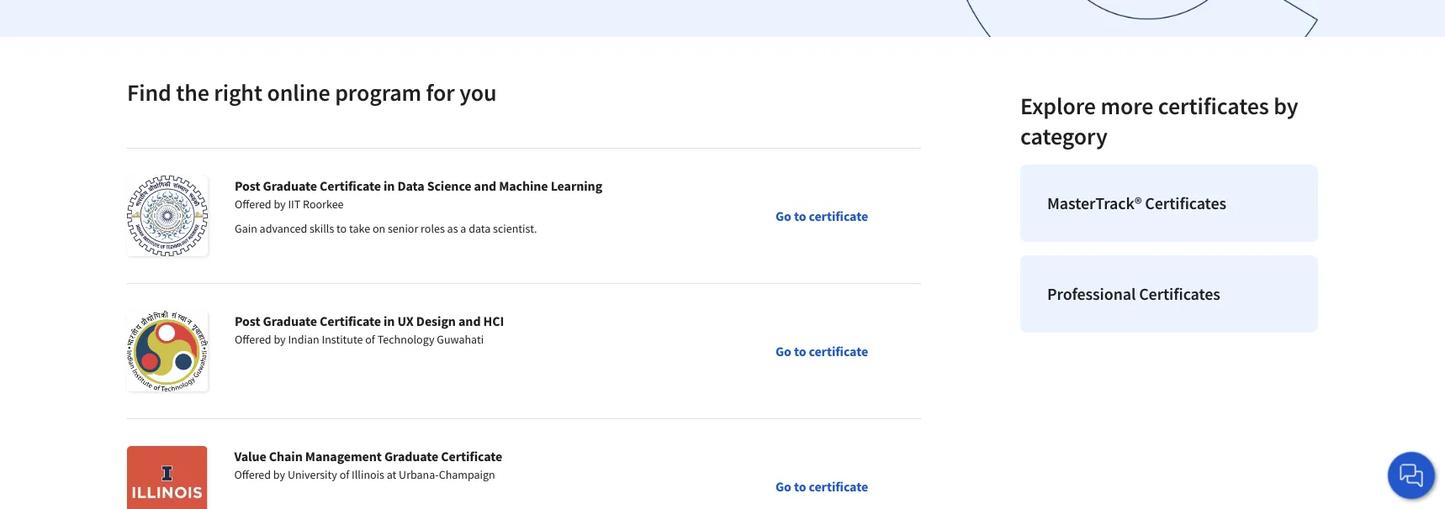 Task type: describe. For each thing, give the bounding box(es) containing it.
on
[[373, 221, 386, 236]]

mastertrack® certificates link
[[1021, 165, 1319, 242]]

program
[[335, 78, 422, 107]]

professional certificates link
[[1021, 256, 1319, 333]]

go to certificate for value chain management graduate certificate
[[776, 479, 869, 496]]

data
[[469, 221, 491, 236]]

category
[[1021, 122, 1108, 151]]

to for post graduate certificate in data science and machine learning
[[794, 208, 807, 225]]

indian
[[288, 332, 320, 348]]

senior
[[388, 221, 418, 236]]

roorkee
[[303, 197, 344, 212]]

a
[[461, 221, 467, 236]]

technology
[[378, 332, 435, 348]]

in for ux
[[384, 313, 395, 330]]

post graduate certificate in ux design and hci offered by indian institute of technology guwahati
[[235, 313, 504, 348]]

and for hci
[[459, 313, 481, 330]]

certificate for ux
[[320, 313, 381, 330]]

graduate for data
[[263, 178, 317, 194]]

professional certificates
[[1048, 284, 1221, 305]]

you
[[460, 78, 497, 107]]

science
[[427, 178, 472, 194]]

more
[[1101, 91, 1154, 121]]

explore
[[1021, 91, 1096, 121]]

go to certificate for post graduate certificate in data science and machine learning
[[776, 208, 869, 225]]

chat with us image
[[1399, 463, 1426, 490]]

explore more certificates by category
[[1021, 91, 1299, 151]]

roles
[[421, 221, 445, 236]]

certificates for mastertrack® certificates
[[1146, 193, 1227, 214]]

offered inside post graduate certificate in ux design and hci offered by indian institute of technology guwahati
[[235, 332, 271, 348]]

go to certificate for post graduate certificate in ux design and hci
[[776, 343, 869, 360]]

champaign
[[439, 468, 495, 483]]

chain
[[269, 449, 303, 465]]

offered inside value chain management graduate certificate offered by university of illinois at urbana-champaign
[[234, 468, 271, 483]]

value
[[234, 449, 267, 465]]

right
[[214, 78, 262, 107]]

skills
[[310, 221, 334, 236]]

gain
[[235, 221, 257, 236]]

as
[[447, 221, 458, 236]]

advanced
[[260, 221, 307, 236]]

iit roorkee image
[[127, 176, 208, 257]]

at
[[387, 468, 397, 483]]

and for machine
[[474, 178, 497, 194]]

learning
[[551, 178, 603, 194]]

go for value chain management graduate certificate
[[776, 479, 792, 496]]

certificate for data
[[320, 178, 381, 194]]

by inside value chain management graduate certificate offered by university of illinois at urbana-champaign
[[273, 468, 285, 483]]



Task type: locate. For each thing, give the bounding box(es) containing it.
indian institute of technology guwahati image
[[127, 311, 208, 392]]

value chain management graduate certificate offered by university of illinois at urbana-champaign
[[234, 449, 503, 483]]

2 in from the top
[[384, 313, 395, 330]]

certificate for post graduate certificate in data science and machine learning
[[809, 208, 869, 225]]

certificate inside post graduate certificate in data science and machine learning offered by iit roorkee
[[320, 178, 381, 194]]

and inside post graduate certificate in data science and machine learning offered by iit roorkee
[[474, 178, 497, 194]]

2 vertical spatial graduate
[[385, 449, 439, 465]]

graduate
[[263, 178, 317, 194], [263, 313, 317, 330], [385, 449, 439, 465]]

for
[[426, 78, 455, 107]]

0 vertical spatial go to certificate
[[776, 208, 869, 225]]

go for post graduate certificate in ux design and hci
[[776, 343, 792, 360]]

of
[[365, 332, 375, 348], [340, 468, 350, 483]]

machine
[[499, 178, 548, 194]]

1 vertical spatial certificate
[[320, 313, 381, 330]]

mastertrack®
[[1048, 193, 1142, 214]]

certificate inside value chain management graduate certificate offered by university of illinois at urbana-champaign
[[441, 449, 503, 465]]

list containing mastertrack® certificates
[[1014, 158, 1325, 340]]

to
[[794, 208, 807, 225], [337, 221, 347, 236], [794, 343, 807, 360], [794, 479, 807, 496]]

find
[[127, 78, 171, 107]]

1 vertical spatial offered
[[235, 332, 271, 348]]

take
[[349, 221, 370, 236]]

1 go to certificate from the top
[[776, 208, 869, 225]]

offered down value
[[234, 468, 271, 483]]

ux
[[398, 313, 414, 330]]

data
[[398, 178, 425, 194]]

1 vertical spatial graduate
[[263, 313, 317, 330]]

in for data
[[384, 178, 395, 194]]

1 vertical spatial certificate
[[809, 343, 869, 360]]

certificates for professional certificates
[[1140, 284, 1221, 305]]

post for ux
[[235, 313, 260, 330]]

0 vertical spatial and
[[474, 178, 497, 194]]

go
[[776, 208, 792, 225], [776, 343, 792, 360], [776, 479, 792, 496]]

certificate up roorkee
[[320, 178, 381, 194]]

by
[[1274, 91, 1299, 121], [274, 197, 286, 212], [274, 332, 286, 348], [273, 468, 285, 483]]

post
[[235, 178, 260, 194], [235, 313, 260, 330]]

by inside post graduate certificate in data science and machine learning offered by iit roorkee
[[274, 197, 286, 212]]

0 vertical spatial go
[[776, 208, 792, 225]]

and right science
[[474, 178, 497, 194]]

2 go to certificate from the top
[[776, 343, 869, 360]]

by left indian at the bottom left of the page
[[274, 332, 286, 348]]

certificate for post graduate certificate in ux design and hci
[[809, 343, 869, 360]]

post for data
[[235, 178, 260, 194]]

design
[[416, 313, 456, 330]]

2 vertical spatial go
[[776, 479, 792, 496]]

graduate inside post graduate certificate in data science and machine learning offered by iit roorkee
[[263, 178, 317, 194]]

scientist.
[[493, 221, 537, 236]]

0 vertical spatial of
[[365, 332, 375, 348]]

1 vertical spatial go
[[776, 343, 792, 360]]

2 vertical spatial offered
[[234, 468, 271, 483]]

0 vertical spatial post
[[235, 178, 260, 194]]

1 vertical spatial and
[[459, 313, 481, 330]]

institute
[[322, 332, 363, 348]]

certificate for value chain management graduate certificate
[[809, 479, 869, 496]]

go to certificate
[[776, 208, 869, 225], [776, 343, 869, 360], [776, 479, 869, 496]]

of down management
[[340, 468, 350, 483]]

to for post graduate certificate in ux design and hci
[[794, 343, 807, 360]]

by down chain
[[273, 468, 285, 483]]

mastertrack® certificates
[[1048, 193, 1227, 214]]

to for value chain management graduate certificate
[[794, 479, 807, 496]]

in left data
[[384, 178, 395, 194]]

in left ux
[[384, 313, 395, 330]]

2 go from the top
[[776, 343, 792, 360]]

post inside post graduate certificate in data science and machine learning offered by iit roorkee
[[235, 178, 260, 194]]

certificate
[[320, 178, 381, 194], [320, 313, 381, 330], [441, 449, 503, 465]]

online
[[267, 78, 330, 107]]

professional
[[1048, 284, 1136, 305]]

1 go from the top
[[776, 208, 792, 225]]

offered up gain
[[235, 197, 271, 212]]

post graduate certificate in data science and machine learning offered by iit roorkee
[[235, 178, 603, 212]]

0 vertical spatial graduate
[[263, 178, 317, 194]]

certificate up institute
[[320, 313, 381, 330]]

certificate inside post graduate certificate in ux design and hci offered by indian institute of technology guwahati
[[320, 313, 381, 330]]

of inside post graduate certificate in ux design and hci offered by indian institute of technology guwahati
[[365, 332, 375, 348]]

1 horizontal spatial of
[[365, 332, 375, 348]]

certificate
[[809, 208, 869, 225], [809, 343, 869, 360], [809, 479, 869, 496]]

certificates
[[1146, 193, 1227, 214], [1140, 284, 1221, 305]]

of inside value chain management graduate certificate offered by university of illinois at urbana-champaign
[[340, 468, 350, 483]]

1 vertical spatial in
[[384, 313, 395, 330]]

1 vertical spatial of
[[340, 468, 350, 483]]

in inside post graduate certificate in ux design and hci offered by indian institute of technology guwahati
[[384, 313, 395, 330]]

and
[[474, 178, 497, 194], [459, 313, 481, 330]]

1 vertical spatial post
[[235, 313, 260, 330]]

and up guwahati
[[459, 313, 481, 330]]

3 go from the top
[[776, 479, 792, 496]]

management
[[305, 449, 382, 465]]

offered left indian at the bottom left of the page
[[235, 332, 271, 348]]

0 vertical spatial certificate
[[809, 208, 869, 225]]

offered inside post graduate certificate in data science and machine learning offered by iit roorkee
[[235, 197, 271, 212]]

2 vertical spatial certificate
[[809, 479, 869, 496]]

guwahati
[[437, 332, 484, 348]]

hci
[[484, 313, 504, 330]]

3 go to certificate from the top
[[776, 479, 869, 496]]

2 certificate from the top
[[809, 343, 869, 360]]

1 vertical spatial go to certificate
[[776, 343, 869, 360]]

1 certificate from the top
[[809, 208, 869, 225]]

gain advanced skills to take on senior roles as a data scientist.
[[235, 221, 537, 236]]

1 in from the top
[[384, 178, 395, 194]]

certificates
[[1159, 91, 1270, 121]]

1 vertical spatial certificates
[[1140, 284, 1221, 305]]

and inside post graduate certificate in ux design and hci offered by indian institute of technology guwahati
[[459, 313, 481, 330]]

offered
[[235, 197, 271, 212], [235, 332, 271, 348], [234, 468, 271, 483]]

graduate for ux
[[263, 313, 317, 330]]

0 vertical spatial certificate
[[320, 178, 381, 194]]

0 vertical spatial in
[[384, 178, 395, 194]]

0 vertical spatial offered
[[235, 197, 271, 212]]

graduate inside value chain management graduate certificate offered by university of illinois at urbana-champaign
[[385, 449, 439, 465]]

by right certificates
[[1274, 91, 1299, 121]]

the
[[176, 78, 209, 107]]

in inside post graduate certificate in data science and machine learning offered by iit roorkee
[[384, 178, 395, 194]]

2 vertical spatial certificate
[[441, 449, 503, 465]]

2 vertical spatial go to certificate
[[776, 479, 869, 496]]

illinois
[[352, 468, 385, 483]]

2 post from the top
[[235, 313, 260, 330]]

0 vertical spatial certificates
[[1146, 193, 1227, 214]]

0 horizontal spatial of
[[340, 468, 350, 483]]

post inside post graduate certificate in ux design and hci offered by indian institute of technology guwahati
[[235, 313, 260, 330]]

graduate up urbana-
[[385, 449, 439, 465]]

university of illinois at urbana-champaign image
[[127, 447, 207, 510]]

of right institute
[[365, 332, 375, 348]]

iit
[[288, 197, 301, 212]]

graduate up iit
[[263, 178, 317, 194]]

1 post from the top
[[235, 178, 260, 194]]

urbana-
[[399, 468, 439, 483]]

graduate inside post graduate certificate in ux design and hci offered by indian institute of technology guwahati
[[263, 313, 317, 330]]

graduate up indian at the bottom left of the page
[[263, 313, 317, 330]]

list
[[1014, 158, 1325, 340]]

certificate up champaign
[[441, 449, 503, 465]]

in
[[384, 178, 395, 194], [384, 313, 395, 330]]

go for post graduate certificate in data science and machine learning
[[776, 208, 792, 225]]

by left iit
[[274, 197, 286, 212]]

university
[[288, 468, 337, 483]]

find the right online program for you
[[127, 78, 497, 107]]

by inside explore more certificates by category
[[1274, 91, 1299, 121]]

by inside post graduate certificate in ux design and hci offered by indian institute of technology guwahati
[[274, 332, 286, 348]]

3 certificate from the top
[[809, 479, 869, 496]]



Task type: vqa. For each thing, say whether or not it's contained in the screenshot.
Earn associated with Earn a Certificate
no



